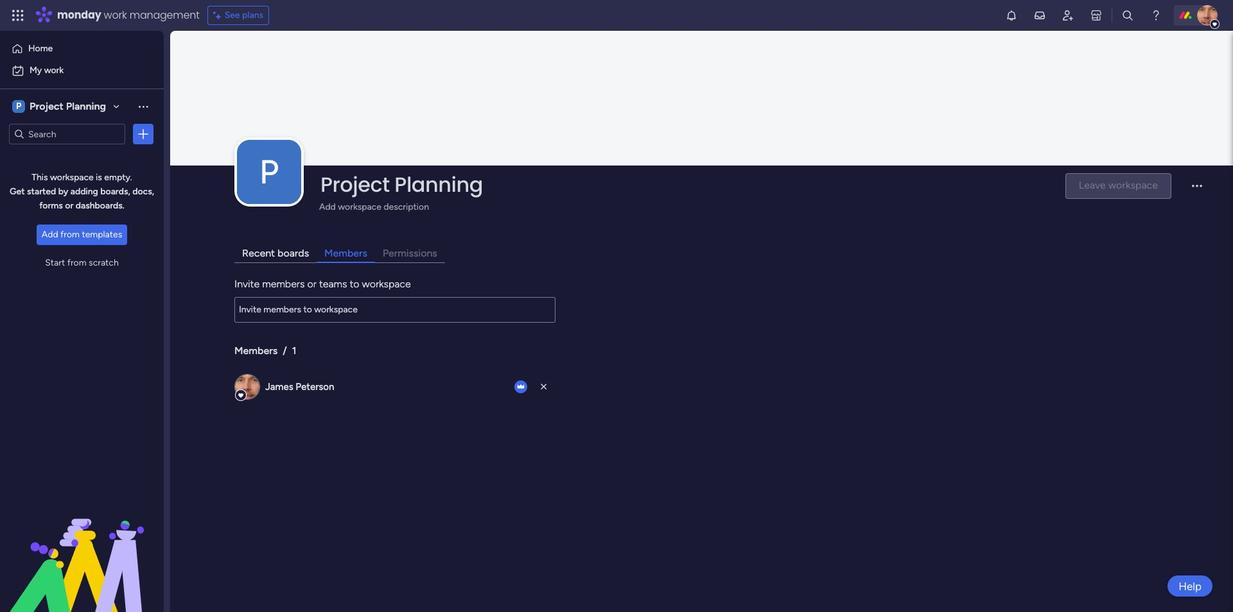 Task type: vqa. For each thing, say whether or not it's contained in the screenshot.
Out sick
no



Task type: locate. For each thing, give the bounding box(es) containing it.
1 vertical spatial p
[[259, 152, 279, 192]]

1 vertical spatial workspace
[[338, 202, 381, 212]]

project up add workspace description
[[320, 170, 390, 199]]

1 vertical spatial planning
[[395, 170, 483, 199]]

p inside icon
[[16, 101, 21, 112]]

home option
[[8, 39, 156, 59]]

0 horizontal spatial planning
[[66, 100, 106, 112]]

project planning
[[30, 100, 106, 112], [320, 170, 483, 199]]

add
[[319, 202, 336, 212], [42, 229, 58, 240]]

workspace selection element
[[12, 99, 108, 114]]

0 horizontal spatial project
[[30, 100, 63, 112]]

Search in workspace field
[[27, 127, 107, 142]]

0 horizontal spatial members
[[234, 345, 278, 357]]

see
[[225, 10, 240, 21]]

start from scratch
[[45, 257, 119, 268]]

1 vertical spatial add
[[42, 229, 58, 240]]

or left teams
[[307, 278, 317, 290]]

work right monday
[[104, 8, 127, 22]]

add for add workspace description
[[319, 202, 336, 212]]

members up to
[[324, 247, 367, 259]]

p inside image
[[259, 152, 279, 192]]

plans
[[242, 10, 263, 21]]

home
[[28, 43, 53, 54]]

/
[[283, 345, 287, 357]]

0 vertical spatial members
[[324, 247, 367, 259]]

0 vertical spatial p
[[16, 101, 21, 112]]

members
[[324, 247, 367, 259], [234, 345, 278, 357]]

0 horizontal spatial or
[[65, 200, 73, 211]]

add from templates
[[42, 229, 122, 240]]

start from scratch button
[[36, 253, 127, 273]]

description
[[384, 202, 429, 212]]

options image
[[137, 128, 150, 141]]

1 horizontal spatial project planning
[[320, 170, 483, 199]]

by
[[58, 186, 68, 197]]

permissions
[[383, 247, 437, 259]]

0 vertical spatial planning
[[66, 100, 106, 112]]

0 horizontal spatial add
[[42, 229, 58, 240]]

or inside this workspace is empty. get started by adding boards, docs, forms or dashboards.
[[65, 200, 73, 211]]

add inside button
[[42, 229, 58, 240]]

invite members or teams to workspace
[[234, 278, 411, 290]]

teams
[[319, 278, 347, 290]]

1 vertical spatial project planning
[[320, 170, 483, 199]]

started
[[27, 186, 56, 197]]

work
[[104, 8, 127, 22], [44, 65, 64, 76]]

project
[[30, 100, 63, 112], [320, 170, 390, 199]]

1 horizontal spatial planning
[[395, 170, 483, 199]]

0 vertical spatial or
[[65, 200, 73, 211]]

project planning up search in workspace field
[[30, 100, 106, 112]]

project planning up description
[[320, 170, 483, 199]]

0 horizontal spatial p
[[16, 101, 21, 112]]

workspace up the by
[[50, 172, 94, 183]]

boards
[[277, 247, 309, 259]]

invite members image
[[1062, 9, 1074, 22]]

from right start
[[67, 257, 86, 268]]

0 vertical spatial add
[[319, 202, 336, 212]]

workspace inside this workspace is empty. get started by adding boards, docs, forms or dashboards.
[[50, 172, 94, 183]]

1 horizontal spatial project
[[320, 170, 390, 199]]

from
[[60, 229, 80, 240], [67, 257, 86, 268]]

1 horizontal spatial p
[[259, 152, 279, 192]]

1 vertical spatial from
[[67, 257, 86, 268]]

my
[[30, 65, 42, 76]]

project right workspace icon
[[30, 100, 63, 112]]

0 horizontal spatial project planning
[[30, 100, 106, 112]]

p
[[16, 101, 21, 112], [259, 152, 279, 192]]

1 vertical spatial or
[[307, 278, 317, 290]]

1 horizontal spatial or
[[307, 278, 317, 290]]

0 vertical spatial project
[[30, 100, 63, 112]]

or
[[65, 200, 73, 211], [307, 278, 317, 290]]

workspace options image
[[137, 100, 150, 113]]

planning up search in workspace field
[[66, 100, 106, 112]]

james peterson link
[[265, 381, 334, 393]]

0 vertical spatial workspace
[[50, 172, 94, 183]]

v2 ellipsis image
[[1192, 185, 1202, 196]]

planning
[[66, 100, 106, 112], [395, 170, 483, 199]]

1 horizontal spatial add
[[319, 202, 336, 212]]

project inside workspace selection element
[[30, 100, 63, 112]]

p for workspace icon
[[16, 101, 21, 112]]

0 horizontal spatial work
[[44, 65, 64, 76]]

workspace up invite members to workspace text box
[[362, 278, 411, 290]]

planning up description
[[395, 170, 483, 199]]

work for my
[[44, 65, 64, 76]]

members left /
[[234, 345, 278, 357]]

recent
[[242, 247, 275, 259]]

management
[[130, 8, 200, 22]]

1 vertical spatial work
[[44, 65, 64, 76]]

from up start from scratch
[[60, 229, 80, 240]]

1
[[292, 345, 296, 357]]

0 vertical spatial work
[[104, 8, 127, 22]]

members for members / 1
[[234, 345, 278, 357]]

None text field
[[234, 297, 556, 323]]

help button
[[1168, 576, 1212, 597]]

home link
[[8, 39, 156, 59]]

0 vertical spatial project planning
[[30, 100, 106, 112]]

1 vertical spatial members
[[234, 345, 278, 357]]

boards,
[[100, 186, 130, 197]]

or down the by
[[65, 200, 73, 211]]

0 vertical spatial from
[[60, 229, 80, 240]]

docs,
[[132, 186, 154, 197]]

see plans button
[[207, 6, 269, 25]]

templates
[[82, 229, 122, 240]]

adding
[[70, 186, 98, 197]]

my work link
[[8, 60, 156, 81]]

start
[[45, 257, 65, 268]]

planning inside workspace selection element
[[66, 100, 106, 112]]

work inside the my work option
[[44, 65, 64, 76]]

workspace
[[50, 172, 94, 183], [338, 202, 381, 212], [362, 278, 411, 290]]

1 horizontal spatial work
[[104, 8, 127, 22]]

workspace left description
[[338, 202, 381, 212]]

select product image
[[12, 9, 24, 22]]

add workspace description
[[319, 202, 429, 212]]

1 horizontal spatial members
[[324, 247, 367, 259]]

work right my
[[44, 65, 64, 76]]

recent boards
[[242, 247, 309, 259]]



Task type: describe. For each thing, give the bounding box(es) containing it.
monday marketplace image
[[1090, 9, 1103, 22]]

members
[[262, 278, 305, 290]]

see plans
[[225, 10, 263, 21]]

search everything image
[[1121, 9, 1134, 22]]

james peterson image
[[1197, 5, 1218, 26]]

members / 1
[[234, 345, 296, 357]]

get
[[10, 186, 25, 197]]

james
[[265, 381, 293, 393]]

new crown image
[[514, 381, 527, 394]]

help image
[[1150, 9, 1162, 22]]

peterson
[[296, 381, 334, 393]]

my work option
[[8, 60, 156, 81]]

lottie animation image
[[0, 483, 164, 613]]

is
[[96, 172, 102, 183]]

invite
[[234, 278, 260, 290]]

workspace for this
[[50, 172, 94, 183]]

from for add
[[60, 229, 80, 240]]

Project Planning field
[[317, 170, 1054, 199]]

add from templates button
[[36, 224, 127, 245]]

monday work management
[[57, 8, 200, 22]]

1 vertical spatial project
[[320, 170, 390, 199]]

help
[[1179, 580, 1202, 593]]

empty.
[[104, 172, 132, 183]]

this workspace is empty. get started by adding boards, docs, forms or dashboards.
[[10, 172, 154, 211]]

add for add from templates
[[42, 229, 58, 240]]

p for workspace image
[[259, 152, 279, 192]]

workspace image
[[237, 140, 301, 204]]

workspace image
[[12, 100, 25, 114]]

my work
[[30, 65, 64, 76]]

this
[[32, 172, 48, 183]]

james peterson
[[265, 381, 334, 393]]

lottie animation element
[[0, 483, 164, 613]]

notifications image
[[1005, 9, 1018, 22]]

update feed image
[[1033, 9, 1046, 22]]

2 vertical spatial workspace
[[362, 278, 411, 290]]

dashboards.
[[76, 200, 124, 211]]

members for members
[[324, 247, 367, 259]]

work for monday
[[104, 8, 127, 22]]

scratch
[[89, 257, 119, 268]]

Invite members to workspace text field
[[234, 297, 556, 323]]

p button
[[237, 140, 301, 204]]

to
[[350, 278, 359, 290]]

from for start
[[67, 257, 86, 268]]

project planning inside workspace selection element
[[30, 100, 106, 112]]

workspace for add
[[338, 202, 381, 212]]

monday
[[57, 8, 101, 22]]

forms
[[39, 200, 63, 211]]



